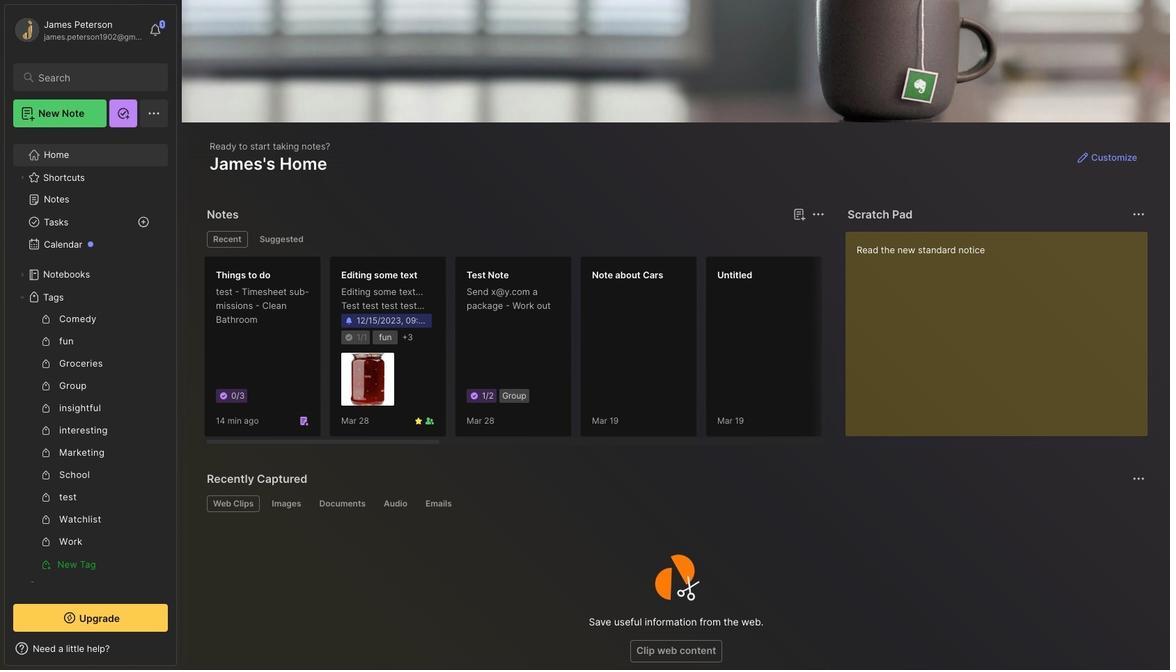 Task type: locate. For each thing, give the bounding box(es) containing it.
1 vertical spatial tab list
[[207, 496, 1143, 513]]

tab list
[[207, 231, 823, 248], [207, 496, 1143, 513]]

More actions field
[[809, 205, 828, 224], [1129, 205, 1149, 224], [1129, 470, 1149, 489]]

group inside main element
[[13, 309, 160, 576]]

None search field
[[38, 69, 155, 86]]

expand tags image
[[18, 293, 26, 302]]

more actions image
[[810, 206, 827, 223], [1131, 206, 1147, 223], [1131, 471, 1147, 488]]

row group
[[204, 256, 1170, 446]]

0 vertical spatial tab list
[[207, 231, 823, 248]]

none search field inside main element
[[38, 69, 155, 86]]

click to collapse image
[[176, 645, 186, 662]]

group
[[13, 309, 160, 576]]

Start writing… text field
[[857, 232, 1147, 426]]

tab
[[207, 231, 248, 248], [253, 231, 310, 248], [207, 496, 260, 513], [266, 496, 308, 513], [313, 496, 372, 513], [378, 496, 414, 513], [419, 496, 458, 513]]

tree
[[5, 136, 176, 629]]



Task type: vqa. For each thing, say whether or not it's contained in the screenshot.
the Expand Notebooks image on the left
yes



Task type: describe. For each thing, give the bounding box(es) containing it.
2 tab list from the top
[[207, 496, 1143, 513]]

expand notebooks image
[[18, 271, 26, 279]]

WHAT'S NEW field
[[5, 638, 176, 660]]

thumbnail image
[[341, 353, 394, 406]]

main element
[[0, 0, 181, 671]]

1 tab list from the top
[[207, 231, 823, 248]]

Search text field
[[38, 71, 155, 84]]

Account field
[[13, 16, 142, 44]]

tree inside main element
[[5, 136, 176, 629]]



